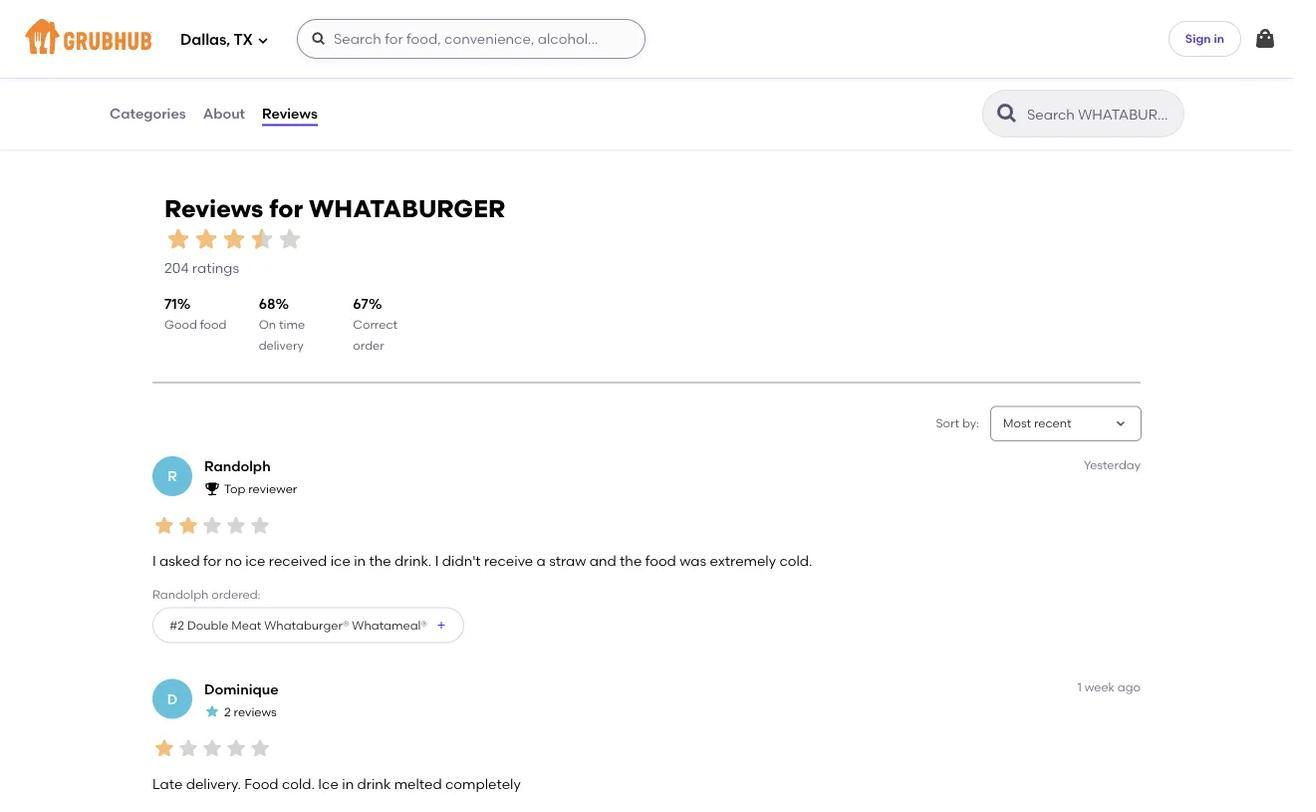 Task type: locate. For each thing, give the bounding box(es) containing it.
food
[[200, 317, 227, 332], [645, 552, 676, 569]]

min inside 25–40 min $3.49 delivery
[[531, 68, 553, 83]]

1 horizontal spatial min
[[531, 68, 553, 83]]

bakery
[[522, 43, 561, 57]]

3 min from the left
[[887, 68, 909, 83]]

1 vertical spatial randolph
[[152, 587, 209, 601]]

ratings
[[759, 68, 800, 83], [1109, 90, 1156, 107], [192, 260, 239, 277]]

i asked for no ice received ice in the drink.  i didn't receive a straw and the food was extremely cold.
[[152, 552, 812, 569]]

drink
[[357, 775, 391, 792]]

reviews up the 204 ratings
[[164, 194, 263, 223]]

min inside 35–50 min $5.49 delivery
[[176, 68, 197, 83]]

was
[[680, 552, 706, 569]]

0 vertical spatial food
[[200, 317, 227, 332]]

delivery
[[170, 86, 215, 100], [526, 86, 571, 100], [882, 86, 927, 100], [259, 338, 304, 352]]

food inside 71 good food
[[200, 317, 227, 332]]

and
[[590, 552, 616, 569]]

received
[[269, 552, 327, 569]]

0 vertical spatial randolph
[[204, 458, 271, 475]]

2 horizontal spatial ratings
[[1109, 90, 1156, 107]]

about
[[203, 105, 245, 122]]

1 ice from the left
[[245, 552, 266, 569]]

co.
[[611, 17, 638, 36]]

delivery inside 30–45 min $4.99 delivery
[[882, 86, 927, 100]]

2 vertical spatial in
[[342, 775, 354, 792]]

0 vertical spatial reviews
[[262, 105, 318, 122]]

0 horizontal spatial food
[[200, 317, 227, 332]]

randolph for randolph ordered:
[[152, 587, 209, 601]]

delivery inside 35–50 min $5.49 delivery
[[170, 86, 215, 100]]

delivery down time on the left top of page
[[259, 338, 304, 352]]

village
[[493, 17, 548, 36]]

1 horizontal spatial for
[[269, 194, 303, 223]]

0 horizontal spatial ratings
[[192, 260, 239, 277]]

delivery up about
[[170, 86, 215, 100]]

i
[[152, 552, 156, 569], [435, 552, 439, 569]]

reviews for whataburger
[[164, 194, 505, 223]]

2 i from the left
[[435, 552, 439, 569]]

food left was
[[645, 552, 676, 569]]

delivery right the "$3.49"
[[526, 86, 571, 100]]

subscription pass image
[[137, 43, 158, 59]]

1 vertical spatial food
[[645, 552, 676, 569]]

cold. left ice
[[282, 775, 315, 792]]

didn't
[[442, 552, 481, 569]]

0 horizontal spatial svg image
[[257, 34, 269, 46]]

in inside button
[[1214, 31, 1224, 46]]

ratings right the 118
[[1109, 90, 1156, 107]]

2 vertical spatial ratings
[[192, 260, 239, 277]]

ice right no
[[245, 552, 266, 569]]

american
[[166, 43, 222, 57]]

food
[[244, 775, 278, 792]]

$5.49
[[137, 86, 167, 100]]

ihop link
[[137, 16, 444, 38]]

0 horizontal spatial the
[[369, 552, 391, 569]]

delivery inside 25–40 min $3.49 delivery
[[526, 86, 571, 100]]

ice right received
[[330, 552, 350, 569]]

search icon image
[[995, 102, 1019, 126]]

enough
[[712, 68, 756, 83]]

in
[[1214, 31, 1224, 46], [354, 552, 366, 569], [342, 775, 354, 792]]

0 vertical spatial ratings
[[759, 68, 800, 83]]

1 horizontal spatial ice
[[330, 552, 350, 569]]

randolph up the 'top'
[[204, 458, 271, 475]]

good
[[164, 317, 197, 332]]

randolph
[[204, 458, 271, 475], [152, 587, 209, 601]]

for down the reviews button
[[269, 194, 303, 223]]

for left no
[[203, 552, 222, 569]]

1 horizontal spatial food
[[645, 552, 676, 569]]

0 horizontal spatial min
[[176, 68, 197, 83]]

ratings right 204
[[192, 260, 239, 277]]

0 horizontal spatial ice
[[245, 552, 266, 569]]

in right the sign
[[1214, 31, 1224, 46]]

118
[[1087, 90, 1105, 107]]

reviews
[[262, 105, 318, 122], [164, 194, 263, 223]]

i left the asked
[[152, 552, 156, 569]]

svg image
[[311, 31, 327, 47]]

whataburger®
[[264, 618, 349, 632]]

i right drink.
[[435, 552, 439, 569]]

village baking co. (002)
[[493, 17, 683, 36]]

ratings for 118 ratings
[[1109, 90, 1156, 107]]

1 vertical spatial reviews
[[164, 194, 263, 223]]

68
[[259, 295, 275, 312]]

min down "american"
[[176, 68, 197, 83]]

0 vertical spatial in
[[1214, 31, 1224, 46]]

reviews button
[[261, 78, 319, 149]]

plus icon image
[[435, 619, 447, 631]]

d
[[167, 690, 178, 707]]

cold.
[[779, 552, 812, 569], [282, 775, 315, 792]]

the right the and at the bottom left of page
[[620, 552, 642, 569]]

71 good food
[[164, 295, 227, 332]]

in right ice
[[342, 775, 354, 792]]

2 min from the left
[[531, 68, 553, 83]]

the
[[369, 552, 391, 569], [620, 552, 642, 569]]

subscription pass image
[[493, 43, 514, 59]]

2
[[224, 705, 231, 719]]

min right 30–45 at the top of page
[[887, 68, 909, 83]]

meat
[[231, 618, 261, 632]]

main navigation navigation
[[0, 0, 1293, 78]]

sort
[[936, 416, 959, 431]]

204 ratings
[[164, 260, 239, 277]]

#2 double meat whataburger® whatameal® button
[[152, 607, 464, 643]]

1 horizontal spatial i
[[435, 552, 439, 569]]

svg image right tx
[[257, 34, 269, 46]]

0 horizontal spatial i
[[152, 552, 156, 569]]

categories button
[[109, 78, 187, 149]]

the left drink.
[[369, 552, 391, 569]]

min inside 30–45 min $4.99 delivery
[[887, 68, 909, 83]]

68 on time delivery
[[259, 295, 305, 352]]

reviews inside button
[[262, 105, 318, 122]]

204
[[164, 260, 189, 277]]

delivery right $4.99
[[882, 86, 927, 100]]

ratings right enough
[[759, 68, 800, 83]]

0 horizontal spatial cold.
[[282, 775, 315, 792]]

1 min from the left
[[176, 68, 197, 83]]

ago
[[1118, 680, 1141, 694]]

25–40
[[493, 68, 528, 83]]

min
[[176, 68, 197, 83], [531, 68, 553, 83], [887, 68, 909, 83]]

svg image right sign in button
[[1253, 27, 1277, 51]]

sign in
[[1185, 31, 1224, 46]]

reviews for reviews for whataburger
[[164, 194, 263, 223]]

randolph up #2
[[152, 587, 209, 601]]

2 horizontal spatial min
[[887, 68, 909, 83]]

trophy icon image
[[204, 481, 220, 497]]

1 week ago
[[1077, 680, 1141, 694]]

straw
[[549, 552, 586, 569]]

delivery.
[[186, 775, 241, 792]]

whatameal®
[[352, 618, 427, 632]]

reviews
[[234, 705, 277, 719]]

1 horizontal spatial the
[[620, 552, 642, 569]]

whataburger
[[309, 194, 505, 223]]

food right good
[[200, 317, 227, 332]]

star icon image
[[364, 67, 380, 83], [380, 67, 396, 83], [396, 67, 412, 83], [412, 67, 428, 83], [412, 67, 428, 83], [428, 67, 444, 83], [1076, 67, 1092, 83], [1092, 67, 1108, 83], [1108, 67, 1124, 83], [1124, 67, 1140, 83], [1124, 67, 1140, 83], [1140, 67, 1156, 83], [164, 225, 192, 253], [192, 225, 220, 253], [220, 225, 248, 253], [248, 225, 276, 253], [248, 225, 276, 253], [276, 225, 304, 253], [152, 514, 176, 538], [176, 514, 200, 538], [200, 514, 224, 538], [224, 514, 248, 538], [248, 514, 272, 538], [204, 703, 220, 719], [152, 736, 176, 760], [176, 736, 200, 760], [200, 736, 224, 760], [224, 736, 248, 760], [248, 736, 272, 760]]

reviewer
[[248, 482, 297, 496]]

delivery inside "68 on time delivery"
[[259, 338, 304, 352]]

in left drink.
[[354, 552, 366, 569]]

1 horizontal spatial cold.
[[779, 552, 812, 569]]

ice
[[245, 552, 266, 569], [330, 552, 350, 569]]

svg image
[[1253, 27, 1277, 51], [257, 34, 269, 46]]

delivery for 25–40
[[526, 86, 571, 100]]

min down 'bakery'
[[531, 68, 553, 83]]

randolph ordered:
[[152, 587, 261, 601]]

reviews right about
[[262, 105, 318, 122]]

2 ice from the left
[[330, 552, 350, 569]]

1 vertical spatial ratings
[[1109, 90, 1156, 107]]

1 vertical spatial for
[[203, 552, 222, 569]]

0 vertical spatial cold.
[[779, 552, 812, 569]]

cold. right extremely at the right of the page
[[779, 552, 812, 569]]

top reviewer
[[224, 482, 297, 496]]

ice
[[318, 775, 339, 792]]



Task type: vqa. For each thing, say whether or not it's contained in the screenshot.
$6.00
no



Task type: describe. For each thing, give the bounding box(es) containing it.
#2 double meat whataburger® whatameal®
[[169, 618, 427, 632]]

0 vertical spatial for
[[269, 194, 303, 223]]

completely
[[445, 775, 521, 792]]

67 correct order
[[353, 295, 398, 352]]

35–50 min $5.49 delivery
[[137, 68, 215, 100]]

$3.49
[[493, 86, 523, 100]]

1 horizontal spatial ratings
[[759, 68, 800, 83]]

baking
[[552, 17, 607, 36]]

sign in button
[[1168, 21, 1241, 57]]

receive
[[484, 552, 533, 569]]

35–50
[[137, 68, 173, 83]]

1 vertical spatial cold.
[[282, 775, 315, 792]]

most recent
[[1003, 416, 1072, 431]]

top
[[224, 482, 245, 496]]

week
[[1085, 680, 1115, 694]]

drink.
[[395, 552, 432, 569]]

Search WHATABURGER search field
[[1025, 105, 1178, 124]]

delivery for 30–45
[[882, 86, 927, 100]]

late
[[152, 775, 183, 792]]

(002)
[[642, 17, 683, 36]]

1 vertical spatial in
[[354, 552, 366, 569]]

double
[[187, 618, 229, 632]]

1 horizontal spatial svg image
[[1253, 27, 1277, 51]]

no
[[225, 552, 242, 569]]

Search for food, convenience, alcohol... search field
[[297, 19, 646, 59]]

dominique
[[204, 681, 279, 697]]

ratings for 204 ratings
[[192, 260, 239, 277]]

village baking co. (002) link
[[493, 16, 800, 38]]

not
[[688, 68, 709, 83]]

late delivery. food cold. ice in drink melted completely
[[152, 775, 521, 792]]

0 horizontal spatial for
[[203, 552, 222, 569]]

about button
[[202, 78, 246, 149]]

sign
[[1185, 31, 1211, 46]]

time
[[279, 317, 305, 332]]

by:
[[962, 416, 979, 431]]

extremely
[[710, 552, 776, 569]]

$4.99
[[849, 86, 879, 100]]

1 i from the left
[[152, 552, 156, 569]]

a
[[537, 552, 546, 569]]

25–40 min $3.49 delivery
[[493, 68, 571, 100]]

order
[[353, 338, 384, 352]]

dallas,
[[180, 31, 230, 49]]

sort by:
[[936, 416, 979, 431]]

118 ratings
[[1087, 90, 1156, 107]]

ordered:
[[211, 587, 261, 601]]

30–45 min $4.99 delivery
[[849, 68, 927, 100]]

2 the from the left
[[620, 552, 642, 569]]

67
[[353, 295, 369, 312]]

on
[[259, 317, 276, 332]]

correct
[[353, 317, 398, 332]]

71
[[164, 295, 177, 312]]

2 reviews
[[224, 705, 277, 719]]

delivery for 35–50
[[170, 86, 215, 100]]

dallas, tx
[[180, 31, 253, 49]]

randolph for randolph
[[204, 458, 271, 475]]

categories
[[110, 105, 186, 122]]

r
[[168, 468, 177, 485]]

not enough ratings
[[688, 68, 800, 83]]

reviews for reviews
[[262, 105, 318, 122]]

caret down icon image
[[1113, 416, 1129, 432]]

tx
[[234, 31, 253, 49]]

1
[[1077, 680, 1082, 694]]

min for ihop
[[176, 68, 197, 83]]

Sort by: field
[[1003, 415, 1072, 432]]

30–45
[[849, 68, 885, 83]]

melted
[[394, 775, 442, 792]]

delivery for 68
[[259, 338, 304, 352]]

most
[[1003, 416, 1031, 431]]

#2
[[169, 618, 184, 632]]

ihop
[[137, 17, 178, 36]]

yesterday
[[1084, 457, 1141, 472]]

asked
[[160, 552, 200, 569]]

1 the from the left
[[369, 552, 391, 569]]

min for village baking co. (002)
[[531, 68, 553, 83]]

recent
[[1034, 416, 1072, 431]]



